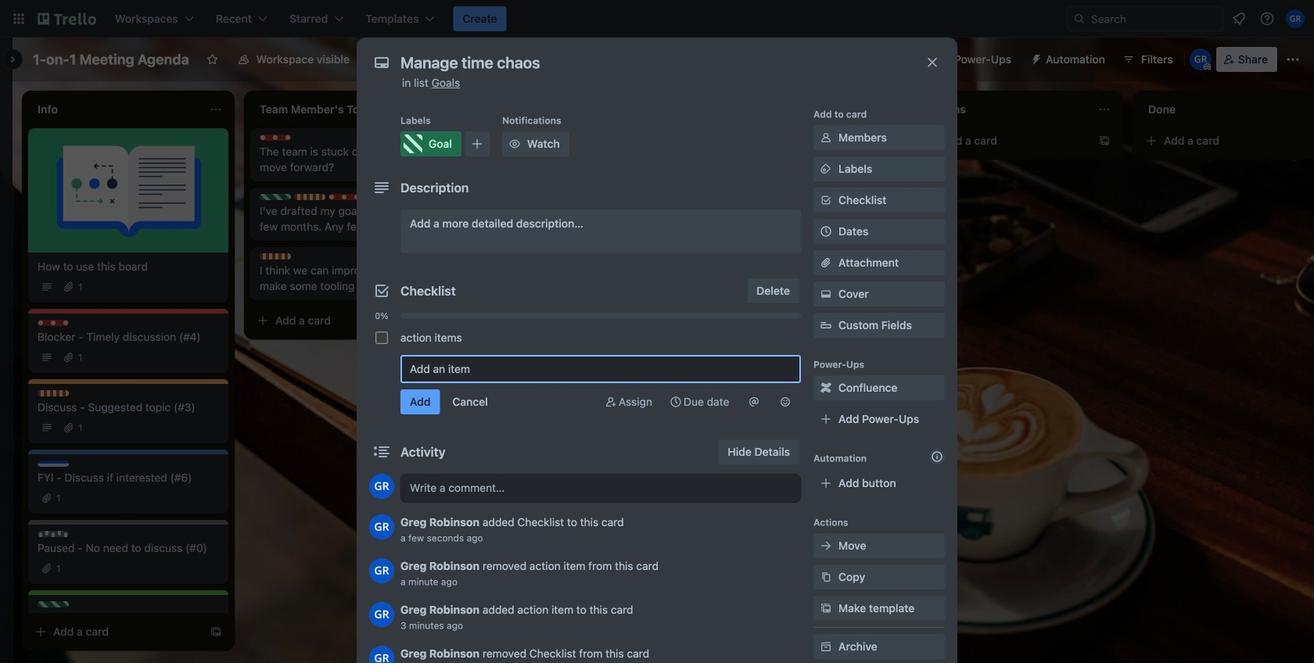 Task type: locate. For each thing, give the bounding box(es) containing it.
star or unstar board image
[[206, 53, 219, 66]]

None text field
[[393, 48, 909, 77]]

sm image
[[1024, 47, 1046, 69], [818, 161, 834, 177], [668, 394, 684, 410], [746, 394, 762, 410], [818, 538, 834, 554], [818, 569, 834, 585], [818, 639, 834, 655]]

0 vertical spatial greg robinson (gregrobinson96) image
[[1190, 48, 1211, 70]]

0 horizontal spatial greg robinson (gregrobinson96) image
[[369, 646, 394, 663]]

None submit
[[400, 390, 440, 415]]

sm image
[[818, 130, 834, 145], [507, 136, 522, 152], [818, 286, 834, 302], [818, 380, 834, 396], [603, 394, 619, 410], [778, 394, 793, 410], [818, 601, 834, 616]]

color: black, title: "paused" element
[[397, 194, 429, 200], [38, 531, 69, 537]]

1 horizontal spatial color: blue, title: "fyi" element
[[363, 194, 394, 200]]

2 vertical spatial color: red, title: "blocker" element
[[38, 320, 69, 326]]

0 notifications image
[[1230, 9, 1248, 28]]

0 vertical spatial color: red, title: "blocker" element
[[260, 135, 291, 141]]

create from template… image
[[1098, 135, 1111, 147], [654, 239, 666, 252], [876, 289, 889, 302], [210, 626, 222, 638]]

1 vertical spatial color: black, title: "paused" element
[[38, 531, 69, 537]]

greg robinson (gregrobinson96) image
[[1286, 9, 1305, 28], [369, 474, 394, 499], [369, 515, 394, 540], [369, 558, 394, 584], [369, 602, 394, 627]]

1 vertical spatial greg robinson (gregrobinson96) image
[[369, 646, 394, 663]]

None checkbox
[[375, 332, 388, 344]]

color: blue, title: "fyi" element
[[363, 194, 394, 200], [38, 461, 69, 467]]

color: green, title: "goal" element
[[400, 131, 461, 156], [260, 194, 291, 200], [704, 200, 735, 207], [38, 602, 69, 608]]

1 horizontal spatial color: black, title: "paused" element
[[397, 194, 429, 200]]

show menu image
[[1285, 52, 1301, 67]]

color: orange, title: "discuss" element
[[482, 135, 513, 141], [294, 194, 325, 200], [260, 253, 291, 260], [38, 390, 69, 397]]

color: red, title: "blocker" element
[[260, 135, 291, 141], [329, 194, 360, 200], [38, 320, 69, 326]]

0 vertical spatial color: black, title: "paused" element
[[397, 194, 429, 200]]

0 horizontal spatial color: red, title: "blocker" element
[[38, 320, 69, 326]]

open information menu image
[[1259, 11, 1275, 27]]

1 horizontal spatial color: red, title: "blocker" element
[[260, 135, 291, 141]]

Add an item text field
[[400, 355, 801, 383]]

1 vertical spatial color: red, title: "blocker" element
[[329, 194, 360, 200]]

2 horizontal spatial color: red, title: "blocker" element
[[329, 194, 360, 200]]

1 vertical spatial color: blue, title: "fyi" element
[[38, 461, 69, 467]]

Write a comment text field
[[400, 474, 801, 502]]

greg robinson (gregrobinson96) image
[[1190, 48, 1211, 70], [369, 646, 394, 663]]



Task type: describe. For each thing, give the bounding box(es) containing it.
primary element
[[0, 0, 1314, 38]]

edit card image
[[874, 135, 887, 148]]

create from template… image
[[432, 314, 444, 327]]

0 horizontal spatial color: black, title: "paused" element
[[38, 531, 69, 537]]

search image
[[1073, 13, 1086, 25]]

0 horizontal spatial color: blue, title: "fyi" element
[[38, 461, 69, 467]]

Search field
[[1086, 7, 1223, 31]]

Board name text field
[[25, 47, 197, 72]]

0 vertical spatial color: blue, title: "fyi" element
[[363, 194, 394, 200]]

1 horizontal spatial greg robinson (gregrobinson96) image
[[1190, 48, 1211, 70]]

customize views image
[[437, 52, 452, 67]]



Task type: vqa. For each thing, say whether or not it's contained in the screenshot.
AND to the right
no



